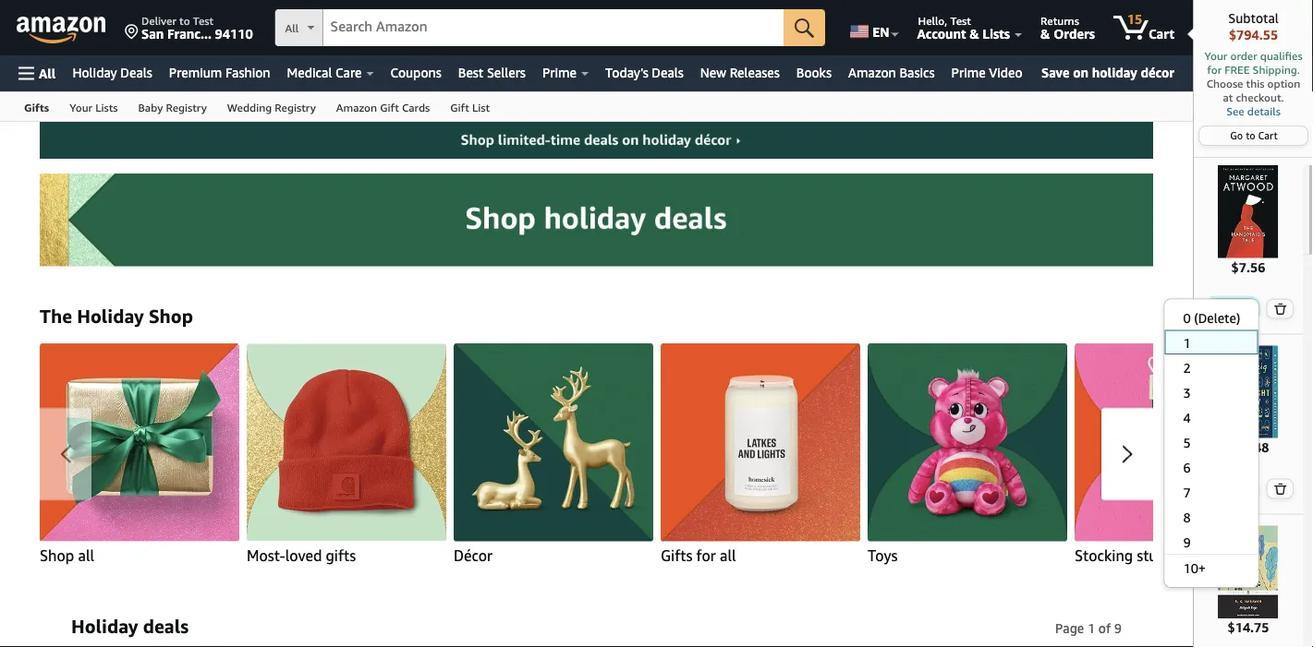 Task type: describe. For each thing, give the bounding box(es) containing it.
basics
[[900, 65, 935, 80]]

hello,
[[918, 14, 948, 27]]

holiday deals link
[[64, 60, 161, 86]]

of
[[1099, 621, 1111, 636]]

$14.75
[[1228, 621, 1269, 636]]

go
[[1230, 130, 1243, 142]]

returns & orders
[[1041, 14, 1095, 41]]

stocking stuffers link
[[1075, 343, 1275, 566]]

8 The Handmaid&#39;s Tale submit
[[1178, 508, 1246, 528]]

sellers
[[487, 65, 526, 80]]

prime for prime
[[542, 65, 577, 80]]

amazon gift cards link
[[326, 92, 440, 121]]

0 (Delete) The Handmaid&#39;s Tale submit
[[1178, 309, 1246, 328]]

at
[[1223, 91, 1233, 104]]

page
[[1056, 621, 1084, 636]]

Search Amazon text field
[[323, 10, 784, 45]]

releases
[[730, 65, 780, 80]]

5 The Handmaid&#39;s Tale submit
[[1178, 433, 1246, 453]]

holiday
[[1092, 65, 1137, 80]]

hello, test
[[918, 14, 971, 27]]

best sellers link
[[450, 60, 534, 86]]

go to cart link
[[1200, 127, 1308, 145]]

the handmaid&#39;s tale image
[[1202, 165, 1295, 258]]

holiday for deals
[[72, 65, 117, 80]]

7 The Handmaid&#39;s Tale submit
[[1178, 483, 1246, 503]]

stuffers
[[1137, 547, 1188, 565]]

returns
[[1041, 14, 1079, 27]]

delete image
[[1274, 483, 1287, 495]]

prime link
[[534, 60, 597, 86]]

shop inside list
[[40, 547, 74, 565]]

$7.56
[[1232, 260, 1266, 275]]

the holiday shop
[[40, 306, 193, 328]]

today's deals link
[[597, 60, 692, 86]]

account & lists
[[917, 26, 1010, 41]]

subtotal $794.55
[[1229, 11, 1279, 43]]

décor image
[[454, 343, 653, 543]]

shop all link
[[40, 343, 239, 566]]

wedding registry link
[[217, 92, 326, 121]]

your lists link
[[59, 92, 128, 121]]

free
[[1225, 63, 1250, 76]]

most-
[[247, 547, 285, 565]]

amazon basics link
[[840, 60, 943, 86]]

on
[[1073, 65, 1089, 80]]

1 inside navigation navigation
[[1220, 303, 1226, 315]]

shop all
[[40, 547, 94, 565]]

2 The Handmaid&#39;s Tale submit
[[1178, 359, 1246, 378]]

account
[[917, 26, 966, 41]]

see
[[1227, 105, 1245, 118]]

holiday deals
[[72, 65, 152, 80]]

see details link
[[1203, 104, 1304, 118]]

deals
[[143, 616, 189, 638]]

orders
[[1054, 26, 1095, 41]]

2 dropdown image from the top
[[1243, 486, 1253, 493]]

coupons
[[390, 65, 442, 80]]

previous rounded image
[[60, 446, 71, 464]]

4 The Handmaid&#39;s Tale submit
[[1178, 409, 1246, 428]]

94110‌
[[215, 26, 253, 41]]

3 The Handmaid&#39;s Tale submit
[[1178, 384, 1246, 403]]

décor
[[1141, 65, 1175, 80]]

malgudi days (penguin classics) image
[[1202, 526, 1295, 619]]

$794.55
[[1229, 27, 1278, 43]]

9
[[1114, 621, 1122, 636]]

checkout.
[[1236, 91, 1284, 104]]

holiday for deals
[[71, 616, 138, 638]]

subtotal
[[1229, 11, 1279, 26]]

prime for prime video
[[952, 65, 986, 80]]

toys image
[[868, 343, 1067, 543]]

2 all from the left
[[720, 547, 736, 565]]

1 The Handmaid&#39;s Tale submit
[[1178, 334, 1246, 353]]

deals for today's deals
[[652, 65, 684, 80]]

list
[[472, 101, 490, 114]]

cart inside go to cart link
[[1258, 130, 1278, 142]]

your for your lists
[[69, 101, 92, 114]]

medical care link
[[279, 60, 382, 86]]

& for returns
[[1041, 26, 1050, 41]]

2 test from the left
[[950, 14, 971, 27]]

amazon basics
[[848, 65, 935, 80]]

shop holiday deals image
[[40, 174, 1153, 267]]

details
[[1248, 105, 1281, 118]]

page 1 of 9
[[1056, 621, 1122, 636]]

save
[[1042, 65, 1070, 80]]

1 vertical spatial holiday
[[77, 306, 144, 328]]

cards
[[402, 101, 430, 114]]

prime video
[[952, 65, 1023, 80]]

most-loved gifts image
[[247, 343, 446, 543]]

lists inside 'link'
[[95, 101, 118, 114]]

gifts for all
[[661, 547, 736, 565]]

coupons link
[[382, 60, 450, 86]]

save on holiday décor link
[[1034, 61, 1182, 85]]

most-loved gifts
[[247, 547, 356, 565]]

franc...
[[167, 26, 212, 41]]

to for go to cart
[[1246, 130, 1256, 142]]

baby registry
[[138, 101, 207, 114]]

most-loved gifts link
[[247, 343, 446, 566]]

0 horizontal spatial for
[[696, 547, 716, 565]]

books link
[[788, 60, 840, 86]]

gifts for gifts
[[24, 101, 49, 114]]

to for deliver to test san franc... 94110‌
[[179, 14, 190, 27]]

go to cart
[[1230, 130, 1278, 142]]

new
[[700, 65, 726, 80]]

registry for baby registry
[[166, 101, 207, 114]]

loved
[[285, 547, 322, 565]]

your lists
[[69, 101, 118, 114]]

test inside deliver to test san franc... 94110‌
[[193, 14, 214, 27]]

amazon gift cards
[[336, 101, 430, 114]]

1 horizontal spatial shop
[[149, 306, 193, 328]]



Task type: locate. For each thing, give the bounding box(es) containing it.
1 vertical spatial 1
[[1088, 621, 1095, 636]]

1
[[1220, 303, 1226, 315], [1088, 621, 1095, 636]]

to
[[179, 14, 190, 27], [1246, 130, 1256, 142]]

stocking stuffers
[[1075, 547, 1188, 565]]

0 horizontal spatial to
[[179, 14, 190, 27]]

prime left video
[[952, 65, 986, 80]]

to right deliver
[[179, 14, 190, 27]]

to right go
[[1246, 130, 1256, 142]]

gifts
[[24, 101, 49, 114], [661, 547, 693, 565]]

0 vertical spatial to
[[179, 14, 190, 27]]

0 vertical spatial cart
[[1149, 26, 1175, 41]]

stocking
[[1075, 547, 1133, 565]]

2 gift from the left
[[450, 101, 469, 114]]

& for account
[[970, 26, 979, 41]]

1 horizontal spatial prime
[[952, 65, 986, 80]]

shop
[[149, 306, 193, 328], [40, 547, 74, 565]]

0 vertical spatial your
[[1205, 49, 1228, 62]]

registry right baby
[[166, 101, 207, 114]]

cart down details
[[1258, 130, 1278, 142]]

new releases
[[700, 65, 780, 80]]

care
[[336, 65, 362, 80]]

1 registry from the left
[[166, 101, 207, 114]]

1 vertical spatial shop
[[40, 547, 74, 565]]

to inside go to cart link
[[1246, 130, 1256, 142]]

all inside button
[[39, 66, 56, 81]]

the
[[40, 306, 72, 328]]

toys
[[868, 547, 898, 565]]

premium
[[169, 65, 222, 80]]

amazon image
[[17, 17, 106, 44]]

0 horizontal spatial gifts
[[24, 101, 49, 114]]

0 horizontal spatial lists
[[95, 101, 118, 114]]

0 vertical spatial amazon
[[848, 65, 896, 80]]

1 vertical spatial for
[[696, 547, 716, 565]]

to inside deliver to test san franc... 94110‌
[[179, 14, 190, 27]]

gifts for all link
[[661, 343, 860, 566]]

1 horizontal spatial gifts
[[661, 547, 693, 565]]

1 horizontal spatial lists
[[983, 26, 1010, 41]]

holiday left deals
[[71, 616, 138, 638]]

choose
[[1207, 77, 1243, 90]]

your inside 'link'
[[69, 101, 92, 114]]

lists down holiday deals link
[[95, 101, 118, 114]]

premium fashion
[[169, 65, 270, 80]]

gift inside gift list link
[[450, 101, 469, 114]]

2 prime from the left
[[952, 65, 986, 80]]

next rounded image
[[1122, 446, 1133, 464]]

the midnight library: a gma book club pick (a novel) image
[[1202, 346, 1295, 439]]

this
[[1246, 77, 1265, 90]]

0 horizontal spatial all
[[78, 547, 94, 565]]

1 dropdown image from the top
[[1243, 305, 1253, 313]]

medical care
[[287, 65, 362, 80]]

holiday right the at the left
[[77, 306, 144, 328]]

0 horizontal spatial amazon
[[336, 101, 377, 114]]

10+ The Handmaid&#39;s Tale submit
[[1178, 559, 1246, 578]]

cart right the 15
[[1149, 26, 1175, 41]]

your inside your order qualifies for free shipping. choose this option at checkout. see details
[[1205, 49, 1228, 62]]

option
[[1268, 77, 1301, 90]]

décor
[[454, 547, 493, 565]]

test
[[193, 14, 214, 27], [950, 14, 971, 27]]

prime down all search box at the top of the page
[[542, 65, 577, 80]]

0 vertical spatial for
[[1207, 63, 1222, 76]]

0 horizontal spatial gift
[[380, 101, 399, 114]]

lists up 'prime video'
[[983, 26, 1010, 41]]

1 horizontal spatial all
[[285, 22, 299, 35]]

shipping.
[[1253, 63, 1300, 76]]

holiday inside navigation navigation
[[72, 65, 117, 80]]

1 horizontal spatial 1
[[1220, 303, 1226, 315]]

&
[[970, 26, 979, 41], [1041, 26, 1050, 41]]

fashion
[[226, 65, 270, 80]]

& left 'orders'
[[1041, 26, 1050, 41]]

0 vertical spatial all
[[285, 22, 299, 35]]

0 horizontal spatial &
[[970, 26, 979, 41]]

2 vertical spatial holiday
[[71, 616, 138, 638]]

1 all from the left
[[78, 547, 94, 565]]

all button
[[10, 55, 64, 91]]

1 up the "1 the handmaid&#39;s tale" 'submit'
[[1220, 303, 1226, 315]]

1 horizontal spatial deals
[[652, 65, 684, 80]]

registry down medical
[[275, 101, 316, 114]]

2 deals from the left
[[652, 65, 684, 80]]

all inside search box
[[285, 22, 299, 35]]

all
[[285, 22, 299, 35], [39, 66, 56, 81]]

en link
[[839, 5, 907, 51]]

dropdown image
[[1243, 305, 1253, 313], [1243, 486, 1253, 493]]

your up free
[[1205, 49, 1228, 62]]

test right the hello,
[[950, 14, 971, 27]]

0 horizontal spatial test
[[193, 14, 214, 27]]

best sellers
[[458, 65, 526, 80]]

1 vertical spatial all
[[39, 66, 56, 81]]

1 & from the left
[[970, 26, 979, 41]]

0 vertical spatial gifts
[[24, 101, 49, 114]]

list box
[[1164, 305, 1258, 580]]

all up gifts link at the left top of the page
[[39, 66, 56, 81]]

shop limited-time deals on holiday decor image
[[40, 122, 1153, 159]]

holiday
[[72, 65, 117, 80], [77, 306, 144, 328], [71, 616, 138, 638]]

décor link
[[454, 343, 653, 566]]

1 deals from the left
[[120, 65, 152, 80]]

gifts for all image
[[661, 343, 860, 543]]

& right account
[[970, 26, 979, 41]]

2 & from the left
[[1041, 26, 1050, 41]]

your right gifts link at the left top of the page
[[69, 101, 92, 114]]

holiday up your lists 'link'
[[72, 65, 117, 80]]

0 horizontal spatial all
[[39, 66, 56, 81]]

your for your order qualifies for free shipping. choose this option at checkout. see details
[[1205, 49, 1228, 62]]

san
[[141, 26, 164, 41]]

delete image
[[1274, 303, 1287, 315]]

medical
[[287, 65, 332, 80]]

0 horizontal spatial prime
[[542, 65, 577, 80]]

gifts inside navigation navigation
[[24, 101, 49, 114]]

1 horizontal spatial for
[[1207, 63, 1222, 76]]

0 horizontal spatial your
[[69, 101, 92, 114]]

1 vertical spatial your
[[69, 101, 92, 114]]

amazon down care
[[336, 101, 377, 114]]

registry for wedding registry
[[275, 101, 316, 114]]

prime video link
[[943, 60, 1031, 86]]

gift list
[[450, 101, 490, 114]]

0 vertical spatial holiday
[[72, 65, 117, 80]]

1 vertical spatial to
[[1246, 130, 1256, 142]]

deals up baby
[[120, 65, 152, 80]]

1 horizontal spatial amazon
[[848, 65, 896, 80]]

holiday deals
[[71, 616, 189, 638]]

1 horizontal spatial registry
[[275, 101, 316, 114]]

amazon down the en
[[848, 65, 896, 80]]

for inside your order qualifies for free shipping. choose this option at checkout. see details
[[1207, 63, 1222, 76]]

today's deals
[[605, 65, 684, 80]]

save on holiday décor
[[1042, 65, 1175, 80]]

new releases link
[[692, 60, 788, 86]]

registry inside the wedding registry 'link'
[[275, 101, 316, 114]]

option
[[1164, 330, 1258, 355]]

6 The Handmaid&#39;s Tale submit
[[1178, 458, 1246, 478]]

gift list link
[[440, 92, 500, 121]]

gifts link
[[14, 92, 59, 121]]

1 vertical spatial cart
[[1258, 130, 1278, 142]]

baby
[[138, 101, 163, 114]]

deals
[[120, 65, 152, 80], [652, 65, 684, 80]]

deliver
[[141, 14, 176, 27]]

1 gift from the left
[[380, 101, 399, 114]]

0 horizontal spatial cart
[[1149, 26, 1175, 41]]

deals for holiday deals
[[120, 65, 152, 80]]

all
[[78, 547, 94, 565], [720, 547, 736, 565]]

1 vertical spatial amazon
[[336, 101, 377, 114]]

1 horizontal spatial all
[[720, 547, 736, 565]]

0 horizontal spatial 1
[[1088, 621, 1095, 636]]

list containing shop all
[[40, 343, 1313, 566]]

All search field
[[275, 9, 825, 48]]

1 vertical spatial lists
[[95, 101, 118, 114]]

gift inside amazon gift cards "link"
[[380, 101, 399, 114]]

1 vertical spatial dropdown image
[[1243, 486, 1253, 493]]

en
[[873, 24, 890, 39]]

navigation navigation
[[0, 0, 1313, 648]]

& inside 'returns & orders'
[[1041, 26, 1050, 41]]

deals right today's
[[652, 65, 684, 80]]

1 horizontal spatial test
[[950, 14, 971, 27]]

gifts
[[326, 547, 356, 565]]

15
[[1127, 12, 1143, 27]]

1 vertical spatial gifts
[[661, 547, 693, 565]]

1 prime from the left
[[542, 65, 577, 80]]

1 horizontal spatial to
[[1246, 130, 1256, 142]]

today's
[[605, 65, 649, 80]]

gift left list
[[450, 101, 469, 114]]

0 vertical spatial shop
[[149, 306, 193, 328]]

0 horizontal spatial deals
[[120, 65, 152, 80]]

your order qualifies for free shipping. choose this option at checkout. see details
[[1205, 49, 1303, 118]]

video
[[989, 65, 1023, 80]]

1 horizontal spatial &
[[1041, 26, 1050, 41]]

1 horizontal spatial cart
[[1258, 130, 1278, 142]]

1 horizontal spatial gift
[[450, 101, 469, 114]]

wedding
[[227, 101, 272, 114]]

0 vertical spatial dropdown image
[[1243, 305, 1253, 313]]

list
[[40, 343, 1313, 566]]

gift left cards
[[380, 101, 399, 114]]

baby registry link
[[128, 92, 217, 121]]

9 The Handmaid&#39;s Tale submit
[[1178, 533, 1246, 553]]

deliver to test san franc... 94110‌
[[141, 14, 253, 41]]

books
[[797, 65, 832, 80]]

None submit
[[784, 9, 825, 46], [1267, 300, 1293, 318], [1267, 480, 1293, 499], [784, 9, 825, 46], [1267, 300, 1293, 318], [1267, 480, 1293, 499]]

dropdown image left delete icon
[[1243, 305, 1253, 313]]

gifts for gifts for all
[[661, 547, 693, 565]]

0 horizontal spatial registry
[[166, 101, 207, 114]]

1 left of
[[1088, 621, 1095, 636]]

gifts inside list
[[661, 547, 693, 565]]

wedding registry
[[227, 101, 316, 114]]

test left 94110‌
[[193, 14, 214, 27]]

amazon for amazon gift cards
[[336, 101, 377, 114]]

1 horizontal spatial your
[[1205, 49, 1228, 62]]

registry inside baby registry link
[[166, 101, 207, 114]]

0 vertical spatial lists
[[983, 26, 1010, 41]]

2 registry from the left
[[275, 101, 316, 114]]

all up medical
[[285, 22, 299, 35]]

amazon for amazon basics
[[848, 65, 896, 80]]

$13.48
[[1228, 440, 1269, 455]]

0 horizontal spatial shop
[[40, 547, 74, 565]]

order
[[1231, 49, 1258, 62]]

best
[[458, 65, 484, 80]]

dropdown image left delete image
[[1243, 486, 1253, 493]]

your
[[1205, 49, 1228, 62], [69, 101, 92, 114]]

cart
[[1149, 26, 1175, 41], [1258, 130, 1278, 142]]

amazon inside "link"
[[336, 101, 377, 114]]

1 test from the left
[[193, 14, 214, 27]]

prime
[[542, 65, 577, 80], [952, 65, 986, 80]]

0 vertical spatial 1
[[1220, 303, 1226, 315]]

qualifies
[[1260, 49, 1303, 62]]

shop all image
[[40, 343, 239, 543]]



Task type: vqa. For each thing, say whether or not it's contained in the screenshot.
perfect
no



